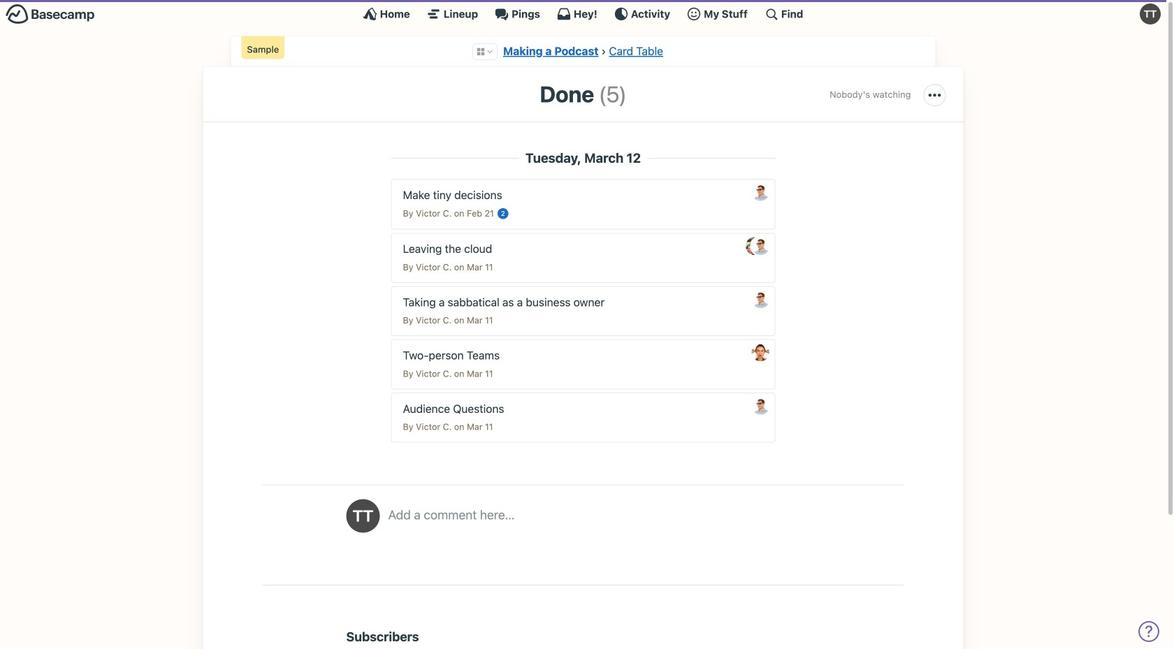 Task type: locate. For each thing, give the bounding box(es) containing it.
on mar 11 element
[[454, 262, 493, 272], [454, 315, 493, 326], [454, 369, 493, 379], [454, 422, 493, 432]]

4 on mar 11 element from the top
[[454, 422, 493, 432]]

0 vertical spatial terry turtle image
[[1140, 3, 1161, 24]]

0 horizontal spatial terry turtle image
[[346, 500, 380, 533]]

1 on mar 11 element from the top
[[454, 262, 493, 272]]

1 horizontal spatial terry turtle image
[[1140, 3, 1161, 24]]

terry turtle image
[[1140, 3, 1161, 24], [346, 500, 380, 533]]

1 vertical spatial terry turtle image
[[346, 500, 380, 533]]

3 on mar 11 element from the top
[[454, 369, 493, 379]]

1 victor cooper image from the top
[[752, 183, 770, 201]]

victor cooper image
[[752, 183, 770, 201], [752, 238, 770, 255], [752, 291, 770, 308], [752, 397, 770, 415]]

2 victor cooper image from the top
[[752, 238, 770, 255]]



Task type: vqa. For each thing, say whether or not it's contained in the screenshot.
the rightmost terry turtle ICON
yes



Task type: describe. For each thing, give the bounding box(es) containing it.
2 on mar 11 element from the top
[[454, 315, 493, 326]]

4 victor cooper image from the top
[[752, 397, 770, 415]]

annie bryan image
[[752, 344, 770, 362]]

on feb 21 element
[[454, 209, 494, 219]]

jennifer young image
[[746, 238, 764, 255]]

breadcrumb element
[[231, 36, 936, 67]]

3 victor cooper image from the top
[[752, 291, 770, 308]]

switch accounts image
[[6, 3, 95, 25]]

terry turtle image inside main element
[[1140, 3, 1161, 24]]

main element
[[0, 0, 1167, 27]]

keyboard shortcut: ⌘ + / image
[[765, 7, 779, 21]]



